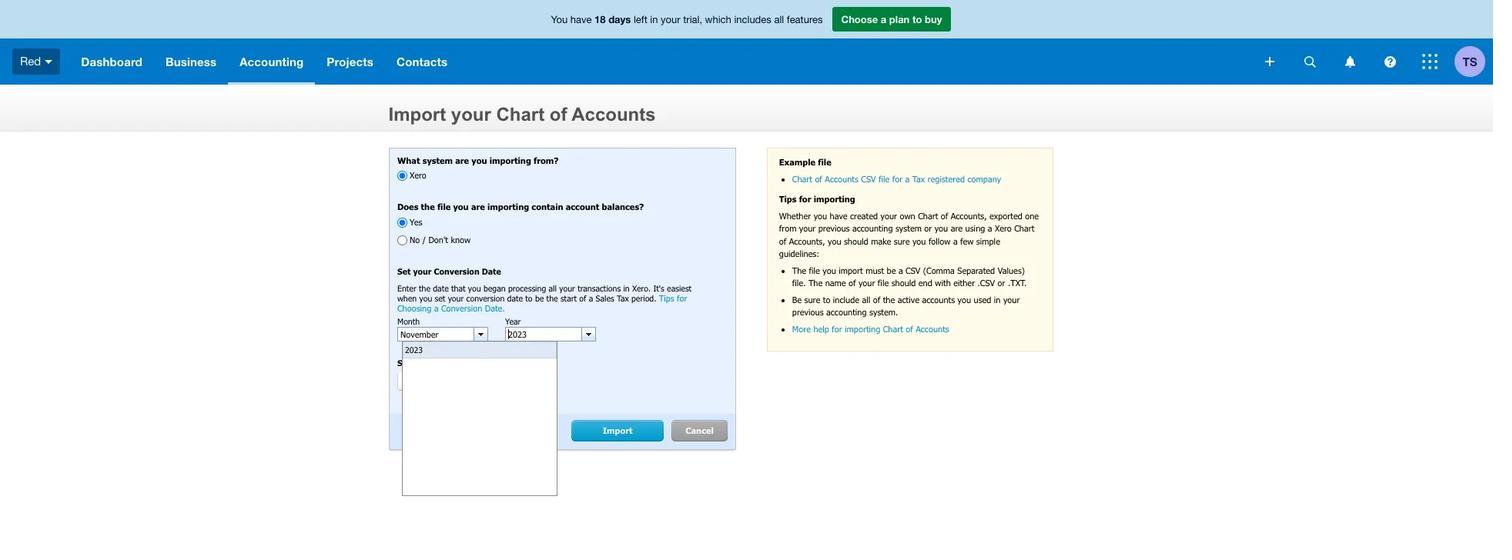 Task type: describe. For each thing, give the bounding box(es) containing it.
select the file to import
[[397, 358, 494, 368]]

ts
[[1463, 54, 1477, 68]]

tips for choosing a conversion date.
[[397, 293, 687, 313]]

tips for choosing a conversion date. link
[[397, 293, 687, 313]]

no
[[410, 235, 420, 245]]

csv inside tips for importing whether you have created your own chart of accounts, exported one from your previous accounting system or you are using a xero chart of accounts, you should make sure you follow a few simple guidelines: the file you import must be a csv (comma separated values) file. the name of your file should end with either .csv or .txt. be sure to include all of the active accounts you used in your previous accounting system. more help for importing chart of accounts
[[906, 266, 920, 276]]

file.
[[792, 278, 806, 288]]

contacts button
[[385, 39, 459, 85]]

18
[[595, 13, 606, 25]]

simple
[[976, 236, 1000, 246]]

example
[[779, 157, 816, 167]]

red button
[[0, 39, 69, 85]]

account
[[566, 202, 599, 212]]

example file chart of accounts csv file for a tax registered company
[[779, 157, 1001, 184]]

does
[[397, 202, 418, 212]]

trial,
[[683, 14, 702, 25]]

tips for tips for importing whether you have created your own chart of accounts, exported one from your previous accounting system or you are using a xero chart of accounts, you should make sure you follow a few simple guidelines: the file you import must be a csv (comma separated values) file. the name of your file should end with either .csv or .txt. be sure to include all of the active accounts you used in your previous accounting system. more help for importing chart of accounts
[[779, 194, 797, 204]]

1 vertical spatial should
[[891, 278, 916, 288]]

1 horizontal spatial svg image
[[1345, 56, 1355, 67]]

know
[[451, 235, 471, 245]]

you have 18 days left in your trial, which includes all features
[[551, 13, 823, 25]]

one
[[1025, 211, 1039, 221]]

have inside you have 18 days left in your trial, which includes all features
[[570, 14, 592, 25]]

chart of accounts csv file for a tax registered company link
[[792, 174, 1001, 184]]

ts button
[[1455, 39, 1493, 85]]

accounts for example file chart of accounts csv file for a tax registered company
[[825, 174, 858, 184]]

separated
[[957, 266, 995, 276]]

yes
[[410, 217, 422, 227]]

month
[[397, 316, 420, 326]]

Month text field
[[398, 328, 471, 341]]

a left the plan
[[881, 13, 886, 25]]

be inside tips for importing whether you have created your own chart of accounts, exported one from your previous accounting system or you are using a xero chart of accounts, you should make sure you follow a few simple guidelines: the file you import must be a csv (comma separated values) file. the name of your file should end with either .csv or .txt. be sure to include all of the active accounts you used in your previous accounting system. more help for importing chart of accounts
[[887, 266, 896, 276]]

dashboard link
[[69, 39, 154, 85]]

file down guidelines:
[[809, 266, 820, 276]]

of inside example file chart of accounts csv file for a tax registered company
[[815, 174, 822, 184]]

0 horizontal spatial system
[[423, 156, 453, 166]]

.txt.
[[1008, 278, 1027, 288]]

1 horizontal spatial sure
[[894, 236, 910, 246]]

be
[[792, 295, 802, 305]]

began
[[484, 284, 506, 294]]

the for enter the date that you began processing all your transactions in xero. it's easiest when you set your conversion date to be the start of a sales tax period.
[[419, 284, 430, 294]]

to inside enter the date that you began processing all your transactions in xero. it's easiest when you set your conversion date to be the start of a sales tax period.
[[525, 293, 533, 303]]

choose a plan to buy
[[841, 13, 942, 25]]

Year text field
[[506, 328, 579, 341]]

which
[[705, 14, 731, 25]]

whether
[[779, 211, 811, 221]]

accounting button
[[228, 39, 315, 85]]

of down from
[[779, 236, 786, 246]]

red
[[20, 54, 41, 68]]

for inside example file chart of accounts csv file for a tax registered company
[[892, 174, 903, 184]]

1 horizontal spatial are
[[471, 202, 485, 212]]

easiest
[[667, 284, 692, 294]]

0 horizontal spatial should
[[844, 236, 868, 246]]

accounts inside tips for importing whether you have created your own chart of accounts, exported one from your previous accounting system or you are using a xero chart of accounts, you should make sure you follow a few simple guidelines: the file you import must be a csv (comma separated values) file. the name of your file should end with either .csv or .txt. be sure to include all of the active accounts you used in your previous accounting system. more help for importing chart of accounts
[[916, 324, 949, 334]]

of down active
[[906, 324, 913, 334]]

start
[[560, 293, 577, 303]]

accounting
[[240, 55, 304, 69]]

1 vertical spatial accounting
[[826, 308, 867, 318]]

year
[[505, 316, 521, 326]]

a inside enter the date that you began processing all your transactions in xero. it's easiest when you set your conversion date to be the start of a sales tax period.
[[589, 293, 593, 303]]

set your conversion date
[[397, 266, 501, 276]]

0 horizontal spatial date
[[433, 284, 449, 294]]

what system are you importing from?
[[397, 156, 559, 166]]

you
[[551, 14, 568, 25]]

a inside example file chart of accounts csv file for a tax registered company
[[905, 174, 910, 184]]

tax inside example file chart of accounts csv file for a tax registered company
[[912, 174, 925, 184]]

features
[[787, 14, 823, 25]]

from?
[[534, 156, 559, 166]]

Yes radio
[[397, 218, 407, 228]]

a inside tips for choosing a conversion date.
[[434, 303, 439, 313]]

projects button
[[315, 39, 385, 85]]

tax inside enter the date that you began processing all your transactions in xero. it's easiest when you set your conversion date to be the start of a sales tax period.
[[617, 293, 629, 303]]

csv inside example file chart of accounts csv file for a tax registered company
[[861, 174, 876, 184]]

of up the 'from?'
[[550, 104, 567, 125]]

the for does the file you are importing contain account balances?
[[421, 202, 435, 212]]

exported
[[989, 211, 1022, 221]]

import for import
[[603, 426, 633, 436]]

contacts
[[397, 55, 448, 69]]

enter the date that you began processing all your transactions in xero. it's easiest when you set your conversion date to be the start of a sales tax period.
[[397, 284, 692, 303]]

the inside tips for importing whether you have created your own chart of accounts, exported one from your previous accounting system or you are using a xero chart of accounts, you should make sure you follow a few simple guidelines: the file you import must be a csv (comma separated values) file. the name of your file should end with either .csv or .txt. be sure to include all of the active accounts you used in your previous accounting system. more help for importing chart of accounts
[[883, 295, 895, 305]]

balances?
[[602, 202, 644, 212]]

chart up the 'from?'
[[496, 104, 545, 125]]

the for select the file to import
[[425, 358, 438, 368]]

either
[[953, 278, 975, 288]]

cancel
[[685, 426, 714, 436]]

a right 'must'
[[899, 266, 903, 276]]

date.
[[485, 303, 505, 313]]

sales
[[596, 293, 614, 303]]

import inside tips for importing whether you have created your own chart of accounts, exported one from your previous accounting system or you are using a xero chart of accounts, you should make sure you follow a few simple guidelines: the file you import must be a csv (comma separated values) file. the name of your file should end with either .csv or .txt. be sure to include all of the active accounts you used in your previous accounting system. more help for importing chart of accounts
[[839, 266, 863, 276]]

follow
[[929, 236, 951, 246]]

processing
[[508, 284, 546, 294]]

when
[[397, 293, 417, 303]]

it's
[[653, 284, 664, 294]]

few
[[960, 236, 974, 246]]

import your chart of accounts
[[388, 104, 656, 125]]

importing left contain
[[487, 202, 529, 212]]

0 vertical spatial conversion
[[434, 266, 479, 276]]

left
[[634, 14, 647, 25]]

set
[[397, 266, 411, 276]]

values)
[[998, 266, 1025, 276]]

a left few
[[953, 236, 958, 246]]

chart down system. on the bottom right of page
[[883, 324, 903, 334]]

no / don't know
[[410, 235, 471, 245]]

more help for importing chart of accounts link
[[792, 324, 949, 334]]

importing left the 'from?'
[[489, 156, 531, 166]]

0 horizontal spatial import
[[466, 358, 494, 368]]

import button
[[571, 420, 664, 442]]

0 vertical spatial or
[[924, 224, 932, 234]]

plan
[[889, 13, 910, 25]]

tips for importing whether you have created your own chart of accounts, exported one from your previous accounting system or you are using a xero chart of accounts, you should make sure you follow a few simple guidelines: the file you import must be a csv (comma separated values) file. the name of your file should end with either .csv or .txt. be sure to include all of the active accounts you used in your previous accounting system. more help for importing chart of accounts
[[779, 194, 1039, 334]]



Task type: locate. For each thing, give the bounding box(es) containing it.
be
[[887, 266, 896, 276], [535, 293, 544, 303]]

accounts
[[922, 295, 955, 305]]

1 vertical spatial previous
[[792, 308, 824, 318]]

in right left
[[650, 14, 658, 25]]

import down month text field
[[466, 358, 494, 368]]

days
[[608, 13, 631, 25]]

a right choosing
[[434, 303, 439, 313]]

have left created
[[830, 211, 847, 221]]

1 vertical spatial all
[[549, 284, 557, 294]]

of up system. on the bottom right of page
[[873, 295, 880, 305]]

all inside enter the date that you began processing all your transactions in xero. it's easiest when you set your conversion date to be the start of a sales tax period.
[[549, 284, 557, 294]]

1 vertical spatial conversion
[[441, 303, 482, 313]]

0 horizontal spatial sure
[[804, 295, 820, 305]]

file left "registered" on the top right of the page
[[879, 174, 890, 184]]

1 vertical spatial csv
[[906, 266, 920, 276]]

1 vertical spatial tax
[[617, 293, 629, 303]]

0 vertical spatial be
[[887, 266, 896, 276]]

choose
[[841, 13, 878, 25]]

your
[[661, 14, 680, 25], [451, 104, 491, 125], [881, 211, 897, 221], [799, 224, 816, 234], [413, 266, 432, 276], [859, 278, 875, 288], [559, 284, 575, 294], [448, 293, 464, 303], [1003, 295, 1020, 305]]

includes
[[734, 14, 771, 25]]

are up few
[[951, 224, 963, 234]]

all right "include"
[[862, 295, 870, 305]]

xero right xero option at the left
[[410, 171, 426, 181]]

1 vertical spatial xero
[[995, 224, 1012, 234]]

2023
[[405, 345, 423, 355]]

1 horizontal spatial in
[[650, 14, 658, 25]]

make
[[871, 236, 891, 246]]

banner containing ts
[[0, 0, 1493, 85]]

conversion down that at left bottom
[[441, 303, 482, 313]]

previous down be
[[792, 308, 824, 318]]

created
[[850, 211, 878, 221]]

to inside banner
[[912, 13, 922, 25]]

conversion inside tips for choosing a conversion date.
[[441, 303, 482, 313]]

the
[[421, 202, 435, 212], [419, 284, 430, 294], [546, 293, 558, 303], [883, 295, 895, 305], [425, 358, 438, 368]]

xero down exported
[[995, 224, 1012, 234]]

csv up end
[[906, 266, 920, 276]]

xero inside tips for importing whether you have created your own chart of accounts, exported one from your previous accounting system or you are using a xero chart of accounts, you should make sure you follow a few simple guidelines: the file you import must be a csv (comma separated values) file. the name of your file should end with either .csv or .txt. be sure to include all of the active accounts you used in your previous accounting system. more help for importing chart of accounts
[[995, 224, 1012, 234]]

file up no / don't know
[[437, 202, 451, 212]]

0 vertical spatial sure
[[894, 236, 910, 246]]

business button
[[154, 39, 228, 85]]

accounts inside example file chart of accounts csv file for a tax registered company
[[825, 174, 858, 184]]

in inside tips for importing whether you have created your own chart of accounts, exported one from your previous accounting system or you are using a xero chart of accounts, you should make sure you follow a few simple guidelines: the file you import must be a csv (comma separated values) file. the name of your file should end with either .csv or .txt. be sure to include all of the active accounts you used in your previous accounting system. more help for importing chart of accounts
[[994, 295, 1001, 305]]

tips right period. at the left bottom of the page
[[659, 293, 674, 303]]

1 horizontal spatial import
[[839, 266, 863, 276]]

or right .csv in the bottom right of the page
[[998, 278, 1005, 288]]

include
[[833, 295, 859, 305]]

for up own
[[892, 174, 903, 184]]

1 vertical spatial be
[[535, 293, 544, 303]]

0 horizontal spatial tips
[[659, 293, 674, 303]]

0 vertical spatial all
[[774, 14, 784, 25]]

for right it's
[[677, 293, 687, 303]]

set
[[435, 293, 445, 303]]

csv up created
[[861, 174, 876, 184]]

0 vertical spatial the
[[792, 266, 806, 276]]

1 horizontal spatial be
[[887, 266, 896, 276]]

system right what
[[423, 156, 453, 166]]

all inside you have 18 days left in your trial, which includes all features
[[774, 14, 784, 25]]

importing up created
[[814, 194, 855, 204]]

be inside enter the date that you began processing all your transactions in xero. it's easiest when you set your conversion date to be the start of a sales tax period.
[[535, 293, 544, 303]]

tips inside tips for choosing a conversion date.
[[659, 293, 674, 303]]

accounts for import your chart of accounts
[[572, 104, 656, 125]]

1 horizontal spatial all
[[774, 14, 784, 25]]

svg image
[[1422, 54, 1438, 69], [1304, 56, 1316, 67], [1384, 56, 1396, 67], [45, 60, 53, 64]]

tips for tips for choosing a conversion date.
[[659, 293, 674, 303]]

0 vertical spatial import
[[839, 266, 863, 276]]

are right what
[[455, 156, 469, 166]]

2 vertical spatial in
[[994, 295, 1001, 305]]

1 vertical spatial have
[[830, 211, 847, 221]]

0 vertical spatial tips
[[779, 194, 797, 204]]

select
[[397, 358, 422, 368]]

to inside tips for importing whether you have created your own chart of accounts, exported one from your previous accounting system or you are using a xero chart of accounts, you should make sure you follow a few simple guidelines: the file you import must be a csv (comma separated values) file. the name of your file should end with either .csv or .txt. be sure to include all of the active accounts you used in your previous accounting system. more help for importing chart of accounts
[[823, 295, 830, 305]]

0 vertical spatial have
[[570, 14, 592, 25]]

0 vertical spatial tax
[[912, 174, 925, 184]]

choosing
[[397, 303, 431, 313]]

tax
[[912, 174, 925, 184], [617, 293, 629, 303]]

svg image
[[1345, 56, 1355, 67], [1265, 57, 1274, 66]]

0 horizontal spatial or
[[924, 224, 932, 234]]

tax left "registered" on the top right of the page
[[912, 174, 925, 184]]

for
[[892, 174, 903, 184], [799, 194, 811, 204], [677, 293, 687, 303], [832, 324, 842, 334]]

1 vertical spatial system
[[895, 224, 922, 234]]

0 vertical spatial csv
[[861, 174, 876, 184]]

or up follow
[[924, 224, 932, 234]]

registered
[[928, 174, 965, 184]]

Xero radio
[[397, 171, 407, 181]]

system
[[423, 156, 453, 166], [895, 224, 922, 234]]

should up active
[[891, 278, 916, 288]]

of down example
[[815, 174, 822, 184]]

1 vertical spatial import
[[466, 358, 494, 368]]

1 vertical spatial import
[[603, 426, 633, 436]]

file down 'must'
[[878, 278, 889, 288]]

period.
[[631, 293, 656, 303]]

buy
[[925, 13, 942, 25]]

chart down 'one'
[[1014, 224, 1034, 234]]

0 horizontal spatial tax
[[617, 293, 629, 303]]

in left xero. in the bottom left of the page
[[623, 284, 630, 294]]

sure right make
[[894, 236, 910, 246]]

have inside tips for importing whether you have created your own chart of accounts, exported one from your previous accounting system or you are using a xero chart of accounts, you should make sure you follow a few simple guidelines: the file you import must be a csv (comma separated values) file. the name of your file should end with either .csv or .txt. be sure to include all of the active accounts you used in your previous accounting system. more help for importing chart of accounts
[[830, 211, 847, 221]]

/
[[423, 235, 426, 245]]

import up name
[[839, 266, 863, 276]]

1 horizontal spatial accounts,
[[951, 211, 987, 221]]

0 horizontal spatial the
[[792, 266, 806, 276]]

conversion up that at left bottom
[[434, 266, 479, 276]]

a left sales
[[589, 293, 593, 303]]

sure
[[894, 236, 910, 246], [804, 295, 820, 305]]

the right "select"
[[425, 358, 438, 368]]

1 horizontal spatial date
[[507, 293, 523, 303]]

previous up guidelines:
[[818, 224, 850, 234]]

for inside tips for choosing a conversion date.
[[677, 293, 687, 303]]

0 vertical spatial previous
[[818, 224, 850, 234]]

date right date.
[[507, 293, 523, 303]]

0 vertical spatial system
[[423, 156, 453, 166]]

the right file.
[[808, 278, 823, 288]]

1 vertical spatial the
[[808, 278, 823, 288]]

1 horizontal spatial xero
[[995, 224, 1012, 234]]

No / Don't know radio
[[397, 235, 407, 245]]

system down own
[[895, 224, 922, 234]]

chart inside example file chart of accounts csv file for a tax registered company
[[792, 174, 812, 184]]

file right example
[[818, 157, 831, 167]]

date left that at left bottom
[[433, 284, 449, 294]]

used
[[974, 295, 991, 305]]

1 horizontal spatial tips
[[779, 194, 797, 204]]

of inside enter the date that you began processing all your transactions in xero. it's easiest when you set your conversion date to be the start of a sales tax period.
[[579, 293, 586, 303]]

be left start
[[535, 293, 544, 303]]

1 horizontal spatial should
[[891, 278, 916, 288]]

1 horizontal spatial csv
[[906, 266, 920, 276]]

name
[[825, 278, 846, 288]]

company
[[968, 174, 1001, 184]]

1 horizontal spatial system
[[895, 224, 922, 234]]

should
[[844, 236, 868, 246], [891, 278, 916, 288]]

1 vertical spatial are
[[471, 202, 485, 212]]

does the file you are importing contain account balances?
[[397, 202, 644, 212]]

import for import your chart of accounts
[[388, 104, 446, 125]]

1 horizontal spatial accounts
[[825, 174, 858, 184]]

tips up 'whether'
[[779, 194, 797, 204]]

of right name
[[849, 278, 856, 288]]

date
[[482, 266, 501, 276]]

or
[[924, 224, 932, 234], [998, 278, 1005, 288]]

tips inside tips for importing whether you have created your own chart of accounts, exported one from your previous accounting system or you are using a xero chart of accounts, you should make sure you follow a few simple guidelines: the file you import must be a csv (comma separated values) file. the name of your file should end with either .csv or .txt. be sure to include all of the active accounts you used in your previous accounting system. more help for importing chart of accounts
[[779, 194, 797, 204]]

a up own
[[905, 174, 910, 184]]

accounting
[[852, 224, 893, 234], [826, 308, 867, 318]]

in inside enter the date that you began processing all your transactions in xero. it's easiest when you set your conversion date to be the start of a sales tax period.
[[623, 284, 630, 294]]

importing down system. on the bottom right of page
[[845, 324, 880, 334]]

2 vertical spatial all
[[862, 295, 870, 305]]

0 horizontal spatial all
[[549, 284, 557, 294]]

a up simple
[[988, 224, 992, 234]]

conversion
[[434, 266, 479, 276], [441, 303, 482, 313]]

with
[[935, 278, 951, 288]]

banner
[[0, 0, 1493, 85]]

2 horizontal spatial accounts
[[916, 324, 949, 334]]

0 vertical spatial should
[[844, 236, 868, 246]]

xero
[[410, 171, 426, 181], [995, 224, 1012, 234]]

0 horizontal spatial csv
[[861, 174, 876, 184]]

are down what system are you importing from?
[[471, 202, 485, 212]]

import
[[388, 104, 446, 125], [603, 426, 633, 436]]

0 horizontal spatial in
[[623, 284, 630, 294]]

0 horizontal spatial have
[[570, 14, 592, 25]]

csv
[[861, 174, 876, 184], [906, 266, 920, 276]]

system inside tips for importing whether you have created your own chart of accounts, exported one from your previous accounting system or you are using a xero chart of accounts, you should make sure you follow a few simple guidelines: the file you import must be a csv (comma separated values) file. the name of your file should end with either .csv or .txt. be sure to include all of the active accounts you used in your previous accounting system. more help for importing chart of accounts
[[895, 224, 922, 234]]

should left make
[[844, 236, 868, 246]]

0 vertical spatial accounts,
[[951, 211, 987, 221]]

2 horizontal spatial all
[[862, 295, 870, 305]]

are
[[455, 156, 469, 166], [471, 202, 485, 212], [951, 224, 963, 234]]

0 horizontal spatial accounts,
[[789, 236, 825, 246]]

conversion
[[466, 293, 505, 303]]

2 horizontal spatial are
[[951, 224, 963, 234]]

from
[[779, 224, 796, 234]]

1 horizontal spatial import
[[603, 426, 633, 436]]

guidelines:
[[779, 249, 819, 259]]

accounts
[[572, 104, 656, 125], [825, 174, 858, 184], [916, 324, 949, 334]]

for up 'whether'
[[799, 194, 811, 204]]

date
[[433, 284, 449, 294], [507, 293, 523, 303]]

2 vertical spatial accounts
[[916, 324, 949, 334]]

business
[[166, 55, 216, 69]]

all inside tips for importing whether you have created your own chart of accounts, exported one from your previous accounting system or you are using a xero chart of accounts, you should make sure you follow a few simple guidelines: the file you import must be a csv (comma separated values) file. the name of your file should end with either .csv or .txt. be sure to include all of the active accounts you used in your previous accounting system. more help for importing chart of accounts
[[862, 295, 870, 305]]

0 horizontal spatial be
[[535, 293, 544, 303]]

accounting down "include"
[[826, 308, 867, 318]]

cancel link
[[672, 420, 728, 442]]

own
[[900, 211, 915, 221]]

all left start
[[549, 284, 557, 294]]

accounting up make
[[852, 224, 893, 234]]

2 vertical spatial are
[[951, 224, 963, 234]]

the up system. on the bottom right of page
[[883, 295, 895, 305]]

accounts, up guidelines:
[[789, 236, 825, 246]]

xero.
[[632, 284, 651, 294]]

1 horizontal spatial or
[[998, 278, 1005, 288]]

for right help
[[832, 324, 842, 334]]

1 vertical spatial or
[[998, 278, 1005, 288]]

1 vertical spatial sure
[[804, 295, 820, 305]]

0 horizontal spatial accounts
[[572, 104, 656, 125]]

don't
[[428, 235, 448, 245]]

using
[[965, 224, 985, 234]]

be right 'must'
[[887, 266, 896, 276]]

1 horizontal spatial have
[[830, 211, 847, 221]]

previous
[[818, 224, 850, 234], [792, 308, 824, 318]]

tax right sales
[[617, 293, 629, 303]]

0 vertical spatial import
[[388, 104, 446, 125]]

the
[[792, 266, 806, 276], [808, 278, 823, 288]]

have
[[570, 14, 592, 25], [830, 211, 847, 221]]

0 vertical spatial xero
[[410, 171, 426, 181]]

file down month text field
[[440, 358, 453, 368]]

chart right own
[[918, 211, 938, 221]]

.csv
[[978, 278, 995, 288]]

dashboard
[[81, 55, 142, 69]]

1 horizontal spatial tax
[[912, 174, 925, 184]]

projects
[[327, 55, 373, 69]]

must
[[866, 266, 884, 276]]

are inside tips for importing whether you have created your own chart of accounts, exported one from your previous accounting system or you are using a xero chart of accounts, you should make sure you follow a few simple guidelines: the file you import must be a csv (comma separated values) file. the name of your file should end with either .csv or .txt. be sure to include all of the active accounts you used in your previous accounting system. more help for importing chart of accounts
[[951, 224, 963, 234]]

in inside you have 18 days left in your trial, which includes all features
[[650, 14, 658, 25]]

the up 'yes'
[[421, 202, 435, 212]]

the left start
[[546, 293, 558, 303]]

you
[[471, 156, 487, 166], [453, 202, 469, 212], [814, 211, 827, 221], [935, 224, 948, 234], [828, 236, 841, 246], [912, 236, 926, 246], [823, 266, 836, 276], [468, 284, 481, 294], [419, 293, 432, 303], [958, 295, 971, 305]]

import inside button
[[603, 426, 633, 436]]

1 vertical spatial accounts,
[[789, 236, 825, 246]]

0 vertical spatial are
[[455, 156, 469, 166]]

2 horizontal spatial in
[[994, 295, 1001, 305]]

your inside you have 18 days left in your trial, which includes all features
[[661, 14, 680, 25]]

what
[[397, 156, 420, 166]]

of up follow
[[941, 211, 948, 221]]

0 horizontal spatial svg image
[[1265, 57, 1274, 66]]

1 horizontal spatial the
[[808, 278, 823, 288]]

import
[[839, 266, 863, 276], [466, 358, 494, 368]]

that
[[451, 284, 466, 294]]

transactions
[[578, 284, 621, 294]]

0 horizontal spatial import
[[388, 104, 446, 125]]

the right enter
[[419, 284, 430, 294]]

0 vertical spatial in
[[650, 14, 658, 25]]

chart down example
[[792, 174, 812, 184]]

1 vertical spatial in
[[623, 284, 630, 294]]

system.
[[869, 308, 898, 318]]

0 horizontal spatial xero
[[410, 171, 426, 181]]

the up file.
[[792, 266, 806, 276]]

sure right be
[[804, 295, 820, 305]]

0 vertical spatial accounts
[[572, 104, 656, 125]]

more
[[792, 324, 811, 334]]

0 vertical spatial accounting
[[852, 224, 893, 234]]

svg image inside red popup button
[[45, 60, 53, 64]]

accounts, up "using"
[[951, 211, 987, 221]]

0 horizontal spatial are
[[455, 156, 469, 166]]

all left features
[[774, 14, 784, 25]]

1 vertical spatial tips
[[659, 293, 674, 303]]

1 vertical spatial accounts
[[825, 174, 858, 184]]

in right used
[[994, 295, 1001, 305]]

help
[[813, 324, 829, 334]]

of right start
[[579, 293, 586, 303]]

have left 18
[[570, 14, 592, 25]]



Task type: vqa. For each thing, say whether or not it's contained in the screenshot.
top Xero
yes



